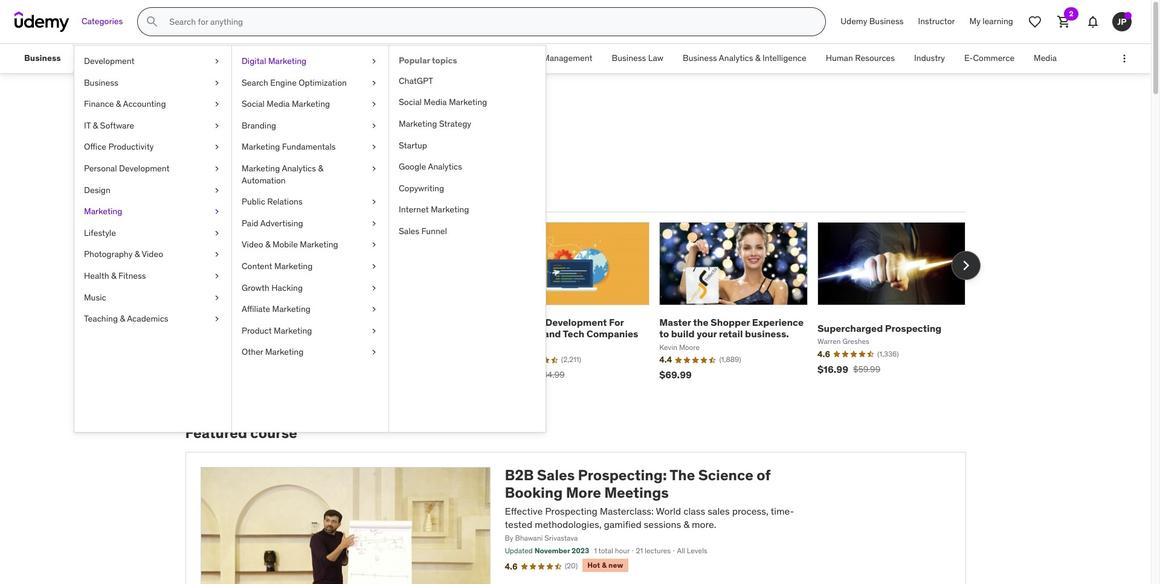 Task type: locate. For each thing, give the bounding box(es) containing it.
xsmall image inside marketing analytics & automation link
[[369, 163, 379, 175]]

development inside business development for startups and tech companies
[[545, 317, 607, 329]]

marketing
[[268, 56, 307, 66], [449, 97, 487, 108], [292, 99, 330, 109], [399, 118, 437, 129], [242, 142, 280, 153], [242, 163, 280, 174], [431, 204, 469, 215], [84, 206, 122, 217], [300, 240, 338, 250], [274, 261, 313, 272], [272, 304, 311, 315], [274, 326, 312, 336], [265, 347, 304, 358]]

marketing down "product marketing"
[[265, 347, 304, 358]]

0 horizontal spatial to
[[245, 154, 259, 173]]

1 vertical spatial to
[[659, 328, 669, 340]]

to left build
[[659, 328, 669, 340]]

effective
[[505, 506, 543, 518]]

& right finance
[[116, 99, 121, 109]]

personal
[[84, 163, 117, 174]]

featured course
[[185, 424, 297, 443]]

business law
[[612, 53, 664, 64]]

& left mobile
[[265, 240, 270, 250]]

health & fitness link
[[74, 266, 231, 287]]

affiliate marketing link
[[232, 299, 389, 321]]

analytics inside marketing analytics & automation
[[282, 163, 316, 174]]

media down engine
[[267, 99, 290, 109]]

advertising
[[260, 218, 303, 229]]

e-commerce
[[965, 53, 1015, 64]]

1 horizontal spatial sales
[[399, 226, 419, 237]]

courses up most popular on the top of the page
[[185, 154, 242, 173]]

chatgpt link
[[389, 71, 546, 92]]

xsmall image inside other marketing link
[[369, 347, 379, 359]]

2 management from the left
[[543, 53, 593, 64]]

xsmall image inside it & software link
[[212, 120, 222, 132]]

more subcategory menu links image
[[1119, 53, 1131, 65]]

business
[[869, 16, 904, 27], [24, 53, 61, 64], [364, 53, 399, 64], [612, 53, 646, 64], [683, 53, 717, 64], [84, 77, 118, 88], [501, 317, 543, 329]]

1 horizontal spatial video
[[242, 240, 263, 250]]

analytics down fundamentals
[[282, 163, 316, 174]]

marketing up automation
[[242, 163, 280, 174]]

paid advertising
[[242, 218, 303, 229]]

sales for sales courses
[[185, 102, 236, 127]]

video down paid
[[242, 240, 263, 250]]

notifications image
[[1086, 15, 1100, 29]]

& right it
[[93, 120, 98, 131]]

& right you
[[318, 163, 323, 174]]

development inside "link"
[[119, 163, 170, 174]]

& for health & fitness
[[111, 271, 116, 282]]

marketing fundamentals link
[[232, 137, 389, 158]]

get
[[263, 154, 286, 173]]

2 horizontal spatial analytics
[[719, 53, 753, 64]]

xsmall image inside photography & video link
[[212, 249, 222, 261]]

lectures
[[645, 547, 671, 556]]

design
[[84, 185, 110, 196]]

management up engine
[[255, 53, 305, 64]]

prospecting inside b2b sales prospecting: the science of booking more meetings effective prospecting masterclass: world class sales process, time- tested methodologies, gamified sessions & more. by bhawani srivastava
[[545, 506, 598, 518]]

master
[[659, 317, 691, 329]]

xsmall image for office productivity
[[212, 142, 222, 153]]

0 horizontal spatial social
[[242, 99, 265, 109]]

communication
[[176, 53, 236, 64]]

finance
[[84, 99, 114, 109]]

0 horizontal spatial prospecting
[[545, 506, 598, 518]]

xsmall image inside marketing fundamentals link
[[369, 142, 379, 153]]

social media marketing inside digital marketing element
[[399, 97, 487, 108]]

0 vertical spatial courses
[[240, 102, 319, 127]]

sales left branding
[[185, 102, 236, 127]]

social media marketing link up marketing strategy
[[389, 92, 546, 114]]

to up automation
[[245, 154, 259, 173]]

business left popular
[[364, 53, 399, 64]]

2 vertical spatial sales
[[537, 467, 575, 485]]

2
[[1069, 9, 1074, 18]]

xsmall image
[[369, 120, 379, 132], [212, 142, 222, 153], [212, 163, 222, 175], [369, 163, 379, 175], [212, 185, 222, 197], [369, 240, 379, 251], [212, 249, 222, 261], [369, 283, 379, 294], [212, 292, 222, 304], [212, 314, 222, 326], [369, 326, 379, 337]]

0 vertical spatial prospecting
[[885, 323, 942, 335]]

strategy for marketing strategy
[[439, 118, 471, 129]]

xsmall image for health & fitness
[[212, 271, 222, 283]]

analytics for business
[[719, 53, 753, 64]]

0 horizontal spatial analytics
[[282, 163, 316, 174]]

& right health
[[111, 271, 116, 282]]

xsmall image inside growth hacking link
[[369, 283, 379, 294]]

xsmall image for teaching & academics
[[212, 314, 222, 326]]

xsmall image for lifestyle
[[212, 228, 222, 240]]

strategy up chatgpt
[[401, 53, 433, 64]]

xsmall image
[[212, 56, 222, 67], [369, 56, 379, 67], [212, 77, 222, 89], [369, 77, 379, 89], [212, 99, 222, 110], [369, 99, 379, 110], [212, 120, 222, 132], [369, 142, 379, 153], [369, 197, 379, 208], [212, 206, 222, 218], [369, 218, 379, 230], [212, 228, 222, 240], [369, 261, 379, 273], [212, 271, 222, 283], [369, 304, 379, 316], [369, 347, 379, 359]]

gamified
[[604, 519, 642, 531]]

b2b sales prospecting: the science of booking more meetings effective prospecting masterclass: world class sales process, time- tested methodologies, gamified sessions & more. by bhawani srivastava
[[505, 467, 794, 544]]

business right 'udemy'
[[869, 16, 904, 27]]

masterclass:
[[600, 506, 654, 518]]

xsmall image inside search engine optimization link
[[369, 77, 379, 89]]

& down class
[[684, 519, 690, 531]]

development for personal
[[119, 163, 170, 174]]

0 horizontal spatial social media marketing
[[242, 99, 330, 109]]

photography & video link
[[74, 244, 231, 266]]

strategy for business strategy
[[401, 53, 433, 64]]

sales inside digital marketing element
[[399, 226, 419, 237]]

business left arrow pointing to subcategory menu links image
[[24, 53, 61, 64]]

Search for anything text field
[[167, 11, 811, 32]]

instructor link
[[911, 7, 962, 36]]

0 vertical spatial strategy
[[401, 53, 433, 64]]

business left law
[[612, 53, 646, 64]]

1 vertical spatial development
[[119, 163, 170, 174]]

social for social media marketing link to the left
[[242, 99, 265, 109]]

marketing down paid advertising link
[[300, 240, 338, 250]]

xsmall image inside digital marketing link
[[369, 56, 379, 67]]

xsmall image inside 'lifestyle' link
[[212, 228, 222, 240]]

xsmall image for it & software
[[212, 120, 222, 132]]

1 horizontal spatial prospecting
[[885, 323, 942, 335]]

xsmall image inside affiliate marketing link
[[369, 304, 379, 316]]

human resources link
[[816, 44, 905, 73]]

1 vertical spatial sales
[[399, 226, 419, 237]]

media down wishlist icon
[[1034, 53, 1057, 64]]

e-
[[965, 53, 973, 64]]

0 horizontal spatial sales
[[185, 102, 236, 127]]

xsmall image inside health & fitness link
[[212, 271, 222, 283]]

social media marketing link down optimization
[[232, 94, 389, 115]]

1 horizontal spatial social media marketing
[[399, 97, 487, 108]]

prospecting inside carousel "element"
[[885, 323, 942, 335]]

media inside digital marketing element
[[424, 97, 447, 108]]

management inside 'link'
[[543, 53, 593, 64]]

0 vertical spatial to
[[245, 154, 259, 173]]

science
[[698, 467, 754, 485]]

xsmall image for branding
[[369, 120, 379, 132]]

hacking
[[272, 283, 303, 293]]

0 horizontal spatial media
[[267, 99, 290, 109]]

analytics left intelligence
[[719, 53, 753, 64]]

social media marketing link
[[389, 92, 546, 114], [232, 94, 389, 115]]

business link up the accounting
[[74, 72, 231, 94]]

strategy up startup link
[[439, 118, 471, 129]]

business inside business development for startups and tech companies
[[501, 317, 543, 329]]

xsmall image inside paid advertising link
[[369, 218, 379, 230]]

development for business
[[545, 317, 607, 329]]

experience
[[752, 317, 804, 329]]

marketing link
[[74, 201, 231, 223]]

meetings
[[604, 484, 669, 503]]

featured
[[185, 424, 247, 443]]

xsmall image inside office productivity link
[[212, 142, 222, 153]]

social for the right social media marketing link
[[399, 97, 422, 108]]

xsmall image for content marketing
[[369, 261, 379, 273]]

1 horizontal spatial analytics
[[428, 161, 462, 172]]

0 horizontal spatial business link
[[15, 44, 70, 73]]

most popular button
[[185, 182, 251, 211]]

social media marketing down engine
[[242, 99, 330, 109]]

process,
[[732, 506, 769, 518]]

xsmall image inside marketing link
[[212, 206, 222, 218]]

analytics inside business analytics & intelligence link
[[719, 53, 753, 64]]

social down chatgpt
[[399, 97, 422, 108]]

business link down udemy image
[[15, 44, 70, 73]]

social inside digital marketing element
[[399, 97, 422, 108]]

(20)
[[565, 562, 578, 571]]

& right 'teaching'
[[120, 314, 125, 325]]

sales right b2b at bottom
[[537, 467, 575, 485]]

growth hacking link
[[232, 278, 389, 299]]

hour
[[615, 547, 630, 556]]

entrepreneurship link
[[81, 44, 167, 73]]

analytics for marketing
[[282, 163, 316, 174]]

2 horizontal spatial sales
[[537, 467, 575, 485]]

analytics down startup link
[[428, 161, 462, 172]]

business left and
[[501, 317, 543, 329]]

xsmall image inside teaching & academics "link"
[[212, 314, 222, 326]]

business right law
[[683, 53, 717, 64]]

management link
[[246, 44, 315, 73]]

copywriting link
[[389, 178, 546, 200]]

carousel element
[[185, 222, 981, 397]]

video
[[242, 240, 263, 250], [142, 249, 163, 260]]

1 horizontal spatial to
[[659, 328, 669, 340]]

1 vertical spatial strategy
[[439, 118, 471, 129]]

copywriting
[[399, 183, 444, 194]]

xsmall image for marketing analytics & automation
[[369, 163, 379, 175]]

xsmall image inside business link
[[212, 77, 222, 89]]

growth
[[242, 283, 270, 293]]

xsmall image for design
[[212, 185, 222, 197]]

academics
[[127, 314, 168, 325]]

& for teaching & academics
[[120, 314, 125, 325]]

google analytics link
[[389, 157, 546, 178]]

xsmall image inside the personal development "link"
[[212, 163, 222, 175]]

operations
[[452, 53, 494, 64]]

1 horizontal spatial strategy
[[439, 118, 471, 129]]

xsmall image inside development link
[[212, 56, 222, 67]]

0 vertical spatial development
[[84, 56, 135, 66]]

xsmall image inside "finance & accounting" link
[[212, 99, 222, 110]]

& inside "link"
[[120, 314, 125, 325]]

next image
[[956, 256, 976, 276]]

0 horizontal spatial management
[[255, 53, 305, 64]]

xsmall image for personal development
[[212, 163, 222, 175]]

xsmall image inside public relations link
[[369, 197, 379, 208]]

strategy inside digital marketing element
[[439, 118, 471, 129]]

most popular
[[188, 190, 249, 203]]

media up marketing strategy
[[424, 97, 447, 108]]

1 vertical spatial prospecting
[[545, 506, 598, 518]]

1 vertical spatial courses
[[185, 154, 242, 173]]

to
[[245, 154, 259, 173], [659, 328, 669, 340]]

social down 'search'
[[242, 99, 265, 109]]

xsmall image for paid advertising
[[369, 218, 379, 230]]

courses down engine
[[240, 102, 319, 127]]

social media marketing up marketing strategy
[[399, 97, 487, 108]]

marketing down 'hacking'
[[272, 304, 311, 315]]

by
[[505, 535, 513, 544]]

time-
[[771, 506, 794, 518]]

business inside business analytics & intelligence link
[[683, 53, 717, 64]]

0 horizontal spatial strategy
[[401, 53, 433, 64]]

& right the hot
[[602, 561, 607, 571]]

industry
[[914, 53, 945, 64]]

analytics inside google analytics link
[[428, 161, 462, 172]]

retail
[[719, 328, 743, 340]]

most
[[188, 190, 211, 203]]

2 horizontal spatial media
[[1034, 53, 1057, 64]]

xsmall image inside "content marketing" link
[[369, 261, 379, 273]]

xsmall image inside social media marketing link
[[369, 99, 379, 110]]

1 horizontal spatial media
[[424, 97, 447, 108]]

development
[[84, 56, 135, 66], [119, 163, 170, 174], [545, 317, 607, 329]]

operations link
[[443, 44, 504, 73]]

xsmall image inside music link
[[212, 292, 222, 304]]

xsmall image inside 'branding' link
[[369, 120, 379, 132]]

automation
[[242, 175, 286, 186]]

sales down the internet
[[399, 226, 419, 237]]

sales inside b2b sales prospecting: the science of booking more meetings effective prospecting masterclass: world class sales process, time- tested methodologies, gamified sessions & more. by bhawani srivastava
[[537, 467, 575, 485]]

relations
[[267, 197, 303, 207]]

xsmall image for marketing fundamentals
[[369, 142, 379, 153]]

0 vertical spatial sales
[[185, 102, 236, 127]]

xsmall image inside 'product marketing' link
[[369, 326, 379, 337]]

productivity
[[108, 142, 154, 153]]

other
[[242, 347, 263, 358]]

methodologies,
[[535, 519, 602, 531]]

business inside udemy business 'link'
[[869, 16, 904, 27]]

lifestyle
[[84, 228, 116, 239]]

google
[[399, 161, 426, 172]]

media for the right social media marketing link
[[424, 97, 447, 108]]

& inside marketing analytics & automation
[[318, 163, 323, 174]]

marketing up funnel
[[431, 204, 469, 215]]

master the shopper experience to build your retail business.
[[659, 317, 804, 340]]

submit search image
[[145, 15, 160, 29]]

xsmall image inside the video & mobile marketing link
[[369, 240, 379, 251]]

xsmall image inside 'design' link
[[212, 185, 222, 197]]

1 horizontal spatial management
[[543, 53, 593, 64]]

management right project
[[543, 53, 593, 64]]

udemy business link
[[834, 7, 911, 36]]

xsmall image for other marketing
[[369, 347, 379, 359]]

2 vertical spatial development
[[545, 317, 607, 329]]

development link
[[74, 51, 231, 72]]

mobile
[[273, 240, 298, 250]]

& up fitness
[[135, 249, 140, 260]]

1 horizontal spatial social
[[399, 97, 422, 108]]

analytics for google
[[428, 161, 462, 172]]

office productivity
[[84, 142, 154, 153]]

video down 'lifestyle' link
[[142, 249, 163, 260]]

media for social media marketing link to the left
[[267, 99, 290, 109]]

& inside b2b sales prospecting: the science of booking more meetings effective prospecting masterclass: world class sales process, time- tested methodologies, gamified sessions & more. by bhawani srivastava
[[684, 519, 690, 531]]



Task type: describe. For each thing, give the bounding box(es) containing it.
media link
[[1024, 44, 1067, 73]]

e-commerce link
[[955, 44, 1024, 73]]

supercharged prospecting
[[818, 323, 942, 335]]

and
[[544, 328, 561, 340]]

teaching & academics
[[84, 314, 168, 325]]

commerce
[[973, 53, 1015, 64]]

companies
[[587, 328, 638, 340]]

started
[[317, 154, 367, 173]]

content marketing link
[[232, 256, 389, 278]]

updated november 2023
[[505, 547, 589, 556]]

marketing up engine
[[268, 56, 307, 66]]

booking
[[505, 484, 563, 503]]

chatgpt
[[399, 75, 433, 86]]

& for photography & video
[[135, 249, 140, 260]]

categories
[[82, 16, 123, 27]]

to inside master the shopper experience to build your retail business.
[[659, 328, 669, 340]]

business inside business strategy link
[[364, 53, 399, 64]]

xsmall image for public relations
[[369, 197, 379, 208]]

xsmall image for business
[[212, 77, 222, 89]]

0 horizontal spatial social media marketing link
[[232, 94, 389, 115]]

4.6
[[505, 562, 518, 573]]

business up finance
[[84, 77, 118, 88]]

marketing down search engine optimization link
[[292, 99, 330, 109]]

finance & accounting link
[[74, 94, 231, 115]]

xsmall image for digital marketing
[[369, 56, 379, 67]]

xsmall image for development
[[212, 56, 222, 67]]

social media marketing for social media marketing link to the left
[[242, 99, 330, 109]]

marketing strategy link
[[389, 114, 546, 135]]

shopper
[[711, 317, 750, 329]]

business inside business law link
[[612, 53, 646, 64]]

you
[[289, 154, 314, 173]]

shopping cart with 2 items image
[[1057, 15, 1071, 29]]

topics
[[432, 55, 457, 66]]

internet marketing link
[[389, 200, 546, 221]]

xsmall image for product marketing
[[369, 326, 379, 337]]

arrow pointing to subcategory menu links image
[[70, 44, 81, 73]]

1 horizontal spatial social media marketing link
[[389, 92, 546, 114]]

xsmall image for photography & video
[[212, 249, 222, 261]]

trending button
[[261, 182, 306, 211]]

marketing up startup at the left top of the page
[[399, 118, 437, 129]]

marketing up 'lifestyle'
[[84, 206, 122, 217]]

design link
[[74, 180, 231, 201]]

product
[[242, 326, 272, 336]]

popular topics
[[399, 55, 457, 66]]

& for hot & new
[[602, 561, 607, 571]]

xsmall image for growth hacking
[[369, 283, 379, 294]]

product marketing link
[[232, 321, 389, 342]]

popular
[[213, 190, 249, 203]]

& for video & mobile marketing
[[265, 240, 270, 250]]

business development for startups and tech companies link
[[501, 317, 638, 340]]

categories button
[[74, 7, 130, 36]]

entrepreneurship
[[91, 53, 157, 64]]

teaching & academics link
[[74, 309, 231, 330]]

& for finance & accounting
[[116, 99, 121, 109]]

xsmall image for social media marketing
[[369, 99, 379, 110]]

of
[[757, 467, 771, 485]]

trending
[[263, 190, 304, 203]]

digital marketing link
[[232, 51, 389, 72]]

marketing analytics & automation
[[242, 163, 323, 186]]

business.
[[745, 328, 789, 340]]

content
[[242, 261, 272, 272]]

supercharged prospecting link
[[818, 323, 942, 335]]

paid advertising link
[[232, 213, 389, 235]]

marketing down the video & mobile marketing
[[274, 261, 313, 272]]

the
[[670, 467, 695, 485]]

november
[[535, 547, 570, 556]]

xsmall image for marketing
[[212, 206, 222, 218]]

udemy image
[[15, 11, 69, 32]]

0 horizontal spatial video
[[142, 249, 163, 260]]

sales courses
[[185, 102, 319, 127]]

search engine optimization
[[242, 77, 347, 88]]

video & mobile marketing link
[[232, 235, 389, 256]]

1 horizontal spatial business link
[[74, 72, 231, 94]]

sales funnel link
[[389, 221, 546, 243]]

other marketing
[[242, 347, 304, 358]]

human resources
[[826, 53, 895, 64]]

office productivity link
[[74, 137, 231, 158]]

total
[[599, 547, 613, 556]]

new
[[609, 561, 623, 571]]

marketing up get
[[242, 142, 280, 153]]

all levels
[[677, 547, 708, 556]]

sales
[[708, 506, 730, 518]]

branding
[[242, 120, 276, 131]]

21
[[636, 547, 643, 556]]

class
[[684, 506, 705, 518]]

& left intelligence
[[755, 53, 761, 64]]

office
[[84, 142, 106, 153]]

marketing inside marketing analytics & automation
[[242, 163, 280, 174]]

marketing down chatgpt link at the left top of the page
[[449, 97, 487, 108]]

project management link
[[504, 44, 602, 73]]

xsmall image for search engine optimization
[[369, 77, 379, 89]]

digital
[[242, 56, 266, 66]]

content marketing
[[242, 261, 313, 272]]

udemy
[[841, 16, 867, 27]]

sales for sales funnel
[[399, 226, 419, 237]]

you have alerts image
[[1125, 12, 1132, 19]]

marketing strategy
[[399, 118, 471, 129]]

human
[[826, 53, 853, 64]]

business development for startups and tech companies
[[501, 317, 638, 340]]

udemy business
[[841, 16, 904, 27]]

1 management from the left
[[255, 53, 305, 64]]

industry link
[[905, 44, 955, 73]]

other marketing link
[[232, 342, 389, 364]]

public relations
[[242, 197, 303, 207]]

jp
[[1118, 16, 1127, 27]]

intelligence
[[763, 53, 807, 64]]

social media marketing for the right social media marketing link
[[399, 97, 487, 108]]

resources
[[855, 53, 895, 64]]

digital marketing element
[[389, 46, 546, 433]]

engine
[[270, 77, 297, 88]]

internet marketing
[[399, 204, 469, 215]]

tech
[[563, 328, 584, 340]]

prospecting:
[[578, 467, 667, 485]]

xsmall image for music
[[212, 292, 222, 304]]

business strategy link
[[355, 44, 443, 73]]

music link
[[74, 287, 231, 309]]

1
[[594, 547, 597, 556]]

courses to get you started
[[185, 154, 367, 173]]

xsmall image for finance & accounting
[[212, 99, 222, 110]]

& for it & software
[[93, 120, 98, 131]]

xsmall image for video & mobile marketing
[[369, 240, 379, 251]]

marketing analytics & automation link
[[232, 158, 389, 192]]

marketing down affiliate marketing link
[[274, 326, 312, 336]]

more
[[566, 484, 601, 503]]

wishlist image
[[1028, 15, 1042, 29]]

xsmall image for affiliate marketing
[[369, 304, 379, 316]]

your
[[697, 328, 717, 340]]

business strategy
[[364, 53, 433, 64]]

affiliate
[[242, 304, 270, 315]]



Task type: vqa. For each thing, say whether or not it's contained in the screenshot.
of on the right of the page
yes



